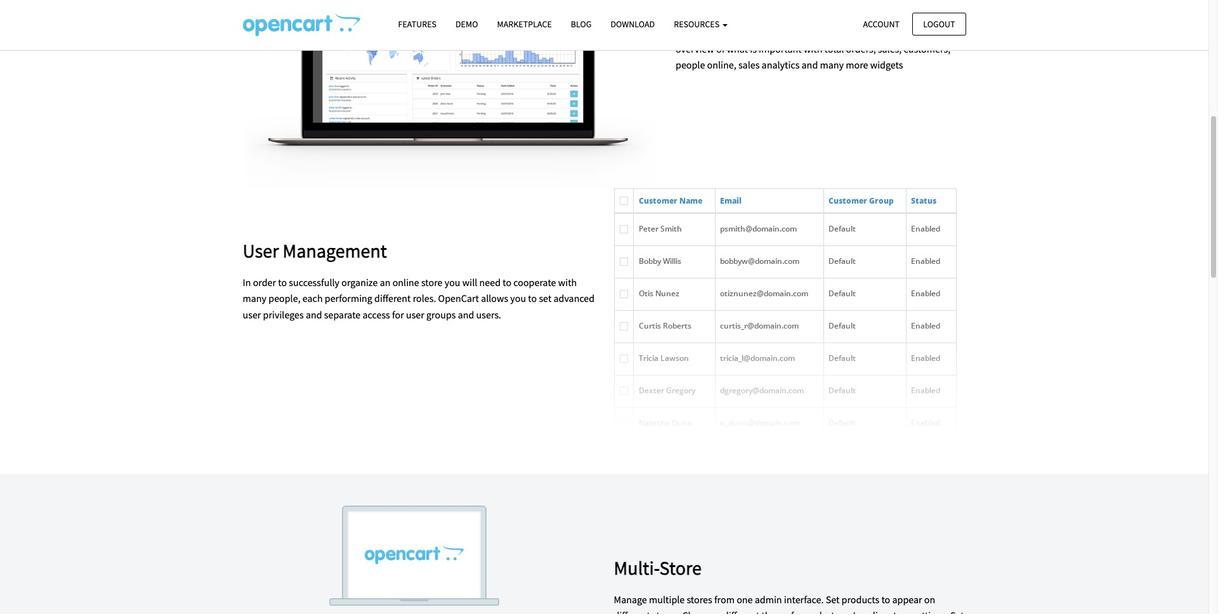 Task type: locate. For each thing, give the bounding box(es) containing it.
store.
[[827, 609, 851, 614]]

management
[[283, 238, 387, 263]]

what
[[727, 42, 748, 55]]

marketplace
[[497, 18, 552, 30]]

a right at
[[853, 26, 858, 39]]

resources link
[[665, 13, 737, 36]]

and right analytics
[[802, 59, 818, 71]]

different down an
[[375, 292, 411, 305]]

logout link
[[913, 12, 966, 35]]

important
[[705, 26, 748, 39], [759, 42, 802, 55]]

users.
[[476, 308, 501, 321]]

user management image
[[614, 188, 957, 442]]

you
[[445, 276, 461, 289], [511, 292, 526, 305]]

1 vertical spatial many
[[243, 292, 267, 305]]

for inside manage multiple stores from one admin interface. set products to appear on different stores. choose a different theme for each store. localize store settings. se
[[791, 609, 803, 614]]

administrator dashboard image
[[243, 0, 657, 188]]

1 vertical spatial each
[[805, 609, 825, 614]]

and down opencart at the top left
[[458, 308, 474, 321]]

blog
[[571, 18, 592, 30]]

store down appear on the bottom right
[[890, 609, 911, 614]]

each
[[303, 292, 323, 305], [805, 609, 825, 614]]

people
[[676, 59, 705, 71]]

manage
[[614, 593, 647, 606]]

analytics
[[762, 59, 800, 71]]

0 vertical spatial you
[[445, 276, 461, 289]]

store up the roles.
[[421, 276, 443, 289]]

0 vertical spatial each
[[303, 292, 323, 305]]

advanced
[[554, 292, 595, 305]]

and left separate
[[306, 308, 322, 321]]

with down available
[[804, 42, 823, 55]]

resources
[[674, 18, 722, 30]]

1 vertical spatial important
[[759, 42, 802, 55]]

multiple
[[649, 593, 685, 606]]

to left set
[[528, 292, 537, 305]]

a left full at the top of the page
[[915, 26, 920, 39]]

1 vertical spatial you
[[511, 292, 526, 305]]

each down successfully
[[303, 292, 323, 305]]

account link
[[853, 12, 911, 35]]

with up advanced
[[558, 276, 577, 289]]

1 horizontal spatial for
[[791, 609, 803, 614]]

1 horizontal spatial each
[[805, 609, 825, 614]]

settings.
[[913, 609, 949, 614]]

manage multiple stores from one admin interface. set products to appear on different stores. choose a different theme for each store. localize store settings. se
[[614, 593, 965, 614]]

1 horizontal spatial you
[[511, 292, 526, 305]]

1 horizontal spatial different
[[614, 609, 650, 614]]

1 vertical spatial with
[[558, 276, 577, 289]]

to up the localize
[[882, 593, 891, 606]]

different down "manage"
[[614, 609, 650, 614]]

you down cooperate
[[511, 292, 526, 305]]

0 horizontal spatial different
[[375, 292, 411, 305]]

marketplace link
[[488, 13, 562, 36]]

1 vertical spatial store
[[890, 609, 911, 614]]

more
[[846, 59, 869, 71]]

1 vertical spatial for
[[791, 609, 803, 614]]

a
[[853, 26, 858, 39], [915, 26, 920, 39], [716, 609, 721, 614]]

many down total
[[820, 59, 844, 71]]

separate
[[324, 308, 361, 321]]

1 horizontal spatial important
[[759, 42, 802, 55]]

a down the from
[[716, 609, 721, 614]]

theme
[[762, 609, 789, 614]]

interface.
[[784, 593, 824, 606]]

will
[[463, 276, 477, 289]]

different
[[375, 292, 411, 305], [614, 609, 650, 614], [723, 609, 760, 614]]

sales,
[[878, 42, 902, 55]]

for right access
[[392, 308, 404, 321]]

many inside in order to successfully organize an online store you will need to cooperate with many people, each performing different roles. opencart allows you to set advanced user privileges and separate access for user groups and users.
[[243, 292, 267, 305]]

all the important information available at a glimpse. get a full overview of what is important with total orders, sales, customers, people online, sales analytics and many more widgets
[[676, 26, 951, 71]]

0 horizontal spatial with
[[558, 276, 577, 289]]

to
[[278, 276, 287, 289], [503, 276, 512, 289], [528, 292, 537, 305], [882, 593, 891, 606]]

with inside in order to successfully organize an online store you will need to cooperate with many people, each performing different roles. opencart allows you to set advanced user privileges and separate access for user groups and users.
[[558, 276, 577, 289]]

successfully
[[289, 276, 340, 289]]

appear
[[893, 593, 923, 606]]

0 horizontal spatial store
[[421, 276, 443, 289]]

store
[[421, 276, 443, 289], [890, 609, 911, 614]]

at
[[842, 26, 851, 39]]

0 horizontal spatial user
[[243, 308, 261, 321]]

0 vertical spatial for
[[392, 308, 404, 321]]

for
[[392, 308, 404, 321], [791, 609, 803, 614]]

demo link
[[446, 13, 488, 36]]

1 horizontal spatial user
[[406, 308, 425, 321]]

user down the roles.
[[406, 308, 425, 321]]

you up opencart at the top left
[[445, 276, 461, 289]]

many down in
[[243, 292, 267, 305]]

user
[[243, 308, 261, 321], [406, 308, 425, 321]]

0 horizontal spatial each
[[303, 292, 323, 305]]

features
[[398, 18, 437, 30]]

a inside manage multiple stores from one admin interface. set products to appear on different stores. choose a different theme for each store. localize store settings. se
[[716, 609, 721, 614]]

many
[[820, 59, 844, 71], [243, 292, 267, 305]]

1 horizontal spatial store
[[890, 609, 911, 614]]

different down one
[[723, 609, 760, 614]]

1 horizontal spatial with
[[804, 42, 823, 55]]

user left privileges
[[243, 308, 261, 321]]

0 vertical spatial store
[[421, 276, 443, 289]]

each inside in order to successfully organize an online store you will need to cooperate with many people, each performing different roles. opencart allows you to set advanced user privileges and separate access for user groups and users.
[[303, 292, 323, 305]]

0 vertical spatial with
[[804, 42, 823, 55]]

account
[[864, 18, 900, 30]]

information
[[750, 26, 800, 39]]

opencart
[[438, 292, 479, 305]]

important up of at the right top of the page
[[705, 26, 748, 39]]

orders,
[[846, 42, 876, 55]]

glimpse.
[[860, 26, 896, 39]]

with
[[804, 42, 823, 55], [558, 276, 577, 289]]

each down interface.
[[805, 609, 825, 614]]

in
[[243, 276, 251, 289]]

0 vertical spatial important
[[705, 26, 748, 39]]

1 horizontal spatial many
[[820, 59, 844, 71]]

the
[[689, 26, 703, 39]]

for inside in order to successfully organize an online store you will need to cooperate with many people, each performing different roles. opencart allows you to set advanced user privileges and separate access for user groups and users.
[[392, 308, 404, 321]]

0 vertical spatial many
[[820, 59, 844, 71]]

0 horizontal spatial a
[[716, 609, 721, 614]]

for down interface.
[[791, 609, 803, 614]]

0 horizontal spatial many
[[243, 292, 267, 305]]

0 horizontal spatial for
[[392, 308, 404, 321]]

and
[[802, 59, 818, 71], [306, 308, 322, 321], [458, 308, 474, 321]]

multi store image
[[243, 506, 586, 614]]

important up analytics
[[759, 42, 802, 55]]

2 horizontal spatial and
[[802, 59, 818, 71]]



Task type: vqa. For each thing, say whether or not it's contained in the screenshot.
categories
no



Task type: describe. For each thing, give the bounding box(es) containing it.
with inside all the important information available at a glimpse. get a full overview of what is important with total orders, sales, customers, people online, sales analytics and many more widgets
[[804, 42, 823, 55]]

allows
[[481, 292, 509, 305]]

localize
[[853, 609, 888, 614]]

access
[[363, 308, 390, 321]]

0 horizontal spatial and
[[306, 308, 322, 321]]

user management
[[243, 238, 387, 263]]

is
[[750, 42, 757, 55]]

groups
[[427, 308, 456, 321]]

overview
[[676, 42, 715, 55]]

privileges
[[263, 308, 304, 321]]

1 horizontal spatial a
[[853, 26, 858, 39]]

different inside in order to successfully organize an online store you will need to cooperate with many people, each performing different roles. opencart allows you to set advanced user privileges and separate access for user groups and users.
[[375, 292, 411, 305]]

and inside all the important information available at a glimpse. get a full overview of what is important with total orders, sales, customers, people online, sales analytics and many more widgets
[[802, 59, 818, 71]]

one
[[737, 593, 753, 606]]

to right need
[[503, 276, 512, 289]]

0 horizontal spatial important
[[705, 26, 748, 39]]

opencart - features image
[[243, 13, 360, 36]]

organize
[[342, 276, 378, 289]]

people,
[[269, 292, 301, 305]]

widgets
[[871, 59, 904, 71]]

cooperate
[[514, 276, 556, 289]]

products
[[842, 593, 880, 606]]

0 horizontal spatial you
[[445, 276, 461, 289]]

online
[[393, 276, 419, 289]]

on
[[925, 593, 936, 606]]

set
[[826, 593, 840, 606]]

store
[[660, 556, 702, 580]]

2 horizontal spatial a
[[915, 26, 920, 39]]

get
[[898, 26, 913, 39]]

performing
[[325, 292, 373, 305]]

customers,
[[904, 42, 951, 55]]

full
[[922, 26, 935, 39]]

order
[[253, 276, 276, 289]]

of
[[717, 42, 725, 55]]

2 user from the left
[[406, 308, 425, 321]]

features link
[[389, 13, 446, 36]]

choose
[[683, 609, 714, 614]]

many inside all the important information available at a glimpse. get a full overview of what is important with total orders, sales, customers, people online, sales analytics and many more widgets
[[820, 59, 844, 71]]

to inside manage multiple stores from one admin interface. set products to appear on different stores. choose a different theme for each store. localize store settings. se
[[882, 593, 891, 606]]

logout
[[924, 18, 956, 30]]

blog link
[[562, 13, 601, 36]]

1 user from the left
[[243, 308, 261, 321]]

multi-
[[614, 556, 660, 580]]

each inside manage multiple stores from one admin interface. set products to appear on different stores. choose a different theme for each store. localize store settings. se
[[805, 609, 825, 614]]

stores.
[[652, 609, 681, 614]]

available
[[802, 26, 840, 39]]

set
[[539, 292, 552, 305]]

store inside in order to successfully organize an online store you will need to cooperate with many people, each performing different roles. opencart allows you to set advanced user privileges and separate access for user groups and users.
[[421, 276, 443, 289]]

need
[[480, 276, 501, 289]]

sales
[[739, 59, 760, 71]]

download
[[611, 18, 655, 30]]

in order to successfully organize an online store you will need to cooperate with many people, each performing different roles. opencart allows you to set advanced user privileges and separate access for user groups and users.
[[243, 276, 595, 321]]

all
[[676, 26, 687, 39]]

download link
[[601, 13, 665, 36]]

demo
[[456, 18, 478, 30]]

online,
[[707, 59, 737, 71]]

to up people,
[[278, 276, 287, 289]]

total
[[825, 42, 844, 55]]

roles.
[[413, 292, 436, 305]]

2 horizontal spatial different
[[723, 609, 760, 614]]

stores
[[687, 593, 713, 606]]

user
[[243, 238, 279, 263]]

admin
[[755, 593, 782, 606]]

an
[[380, 276, 391, 289]]

multi-store
[[614, 556, 702, 580]]

store inside manage multiple stores from one admin interface. set products to appear on different stores. choose a different theme for each store. localize store settings. se
[[890, 609, 911, 614]]

1 horizontal spatial and
[[458, 308, 474, 321]]

from
[[715, 593, 735, 606]]



